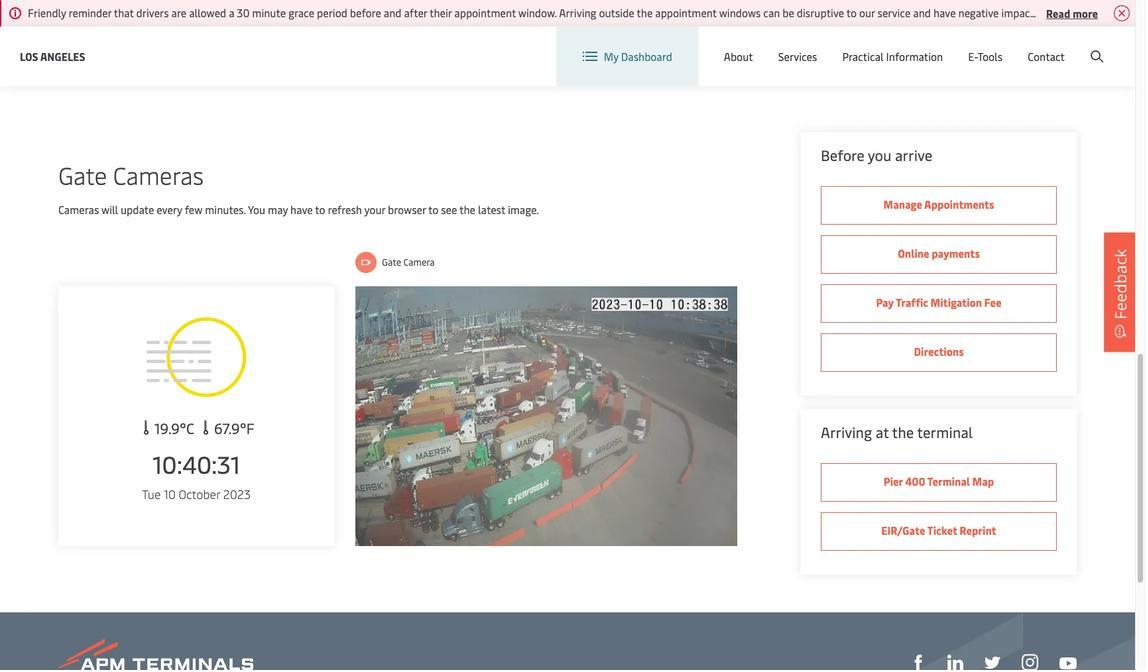 Task type: locate. For each thing, give the bounding box(es) containing it.
gate
[[58, 159, 107, 191], [382, 256, 401, 269]]

e-tools
[[969, 49, 1003, 64]]

cameras
[[113, 159, 204, 191], [58, 202, 99, 217]]

global
[[880, 39, 910, 53]]

1 vertical spatial cameras
[[58, 202, 99, 217]]

a
[[229, 5, 234, 20]]

create
[[1038, 39, 1069, 53]]

arriving left the at
[[821, 423, 872, 442]]

read
[[1047, 6, 1071, 20]]

1 horizontal spatial drivers
[[1057, 5, 1089, 20]]

1 horizontal spatial and
[[914, 5, 931, 20]]

friendly
[[28, 5, 66, 20]]

have left negative in the right top of the page
[[934, 5, 956, 20]]

see
[[441, 202, 457, 217]]

services
[[779, 49, 817, 64]]

image.
[[508, 202, 539, 217]]

more
[[1073, 6, 1098, 20]]

twitter image
[[985, 655, 1001, 671]]

menu
[[913, 39, 940, 53]]

and left after
[[384, 5, 402, 20]]

instagram image
[[1022, 655, 1039, 671]]

0 horizontal spatial to
[[315, 202, 325, 217]]

0 horizontal spatial have
[[291, 202, 313, 217]]

my dashboard button
[[583, 27, 672, 86]]

directions
[[914, 344, 964, 359]]

tue
[[142, 486, 161, 503]]

information
[[887, 49, 943, 64]]

pay traffic mitigation fee
[[877, 295, 1002, 310]]

2 vertical spatial the
[[892, 423, 914, 442]]

2023
[[223, 486, 251, 503]]

0 vertical spatial the
[[637, 5, 653, 20]]

can
[[764, 5, 780, 20]]

drivers left the are
[[136, 5, 169, 20]]

1 horizontal spatial have
[[934, 5, 956, 20]]

appointment right the their
[[455, 5, 516, 20]]

drivers
[[136, 5, 169, 20], [1057, 5, 1089, 20]]

0 horizontal spatial appointment
[[455, 5, 516, 20]]

gate inside button
[[382, 256, 401, 269]]

arrive right you
[[895, 145, 933, 165]]

1 horizontal spatial cameras
[[113, 159, 204, 191]]

traffic
[[896, 295, 929, 310]]

impacts
[[1002, 5, 1040, 20]]

be
[[783, 5, 795, 20]]

0 horizontal spatial gate
[[58, 159, 107, 191]]

read more
[[1047, 6, 1098, 20]]

latest
[[478, 202, 505, 217]]

los angeles link
[[20, 48, 85, 65]]

1 horizontal spatial arriving
[[821, 423, 872, 442]]

will
[[101, 202, 118, 217]]

to left refresh
[[315, 202, 325, 217]]

outside
[[599, 5, 635, 20]]

online payments
[[898, 246, 980, 261]]

gate camera button
[[356, 252, 435, 273]]

eir/gate
[[882, 523, 926, 538]]

who
[[1092, 5, 1112, 20]]

appointment left windows
[[655, 5, 717, 20]]

minutes.
[[205, 202, 246, 217]]

close alert image
[[1114, 5, 1130, 21]]

you
[[868, 145, 892, 165]]

angeles
[[40, 49, 85, 63]]

the right see
[[460, 202, 476, 217]]

the right outside on the right
[[637, 5, 653, 20]]

manage
[[884, 197, 923, 212]]

cameras up every
[[113, 159, 204, 191]]

arriving left outside on the right
[[559, 5, 597, 20]]

camera
[[404, 256, 435, 269]]

after
[[404, 5, 427, 20]]

0 horizontal spatial the
[[460, 202, 476, 217]]

10:40:31
[[153, 448, 240, 480]]

have
[[934, 5, 956, 20], [291, 202, 313, 217]]

30
[[237, 5, 250, 20]]

are
[[171, 5, 187, 20]]

the right the at
[[892, 423, 914, 442]]

manage appointments link
[[821, 186, 1057, 225]]

appointment
[[455, 5, 516, 20], [655, 5, 717, 20]]

switch location button
[[741, 38, 837, 53]]

manage appointments
[[884, 197, 995, 212]]

1 horizontal spatial appointment
[[655, 5, 717, 20]]

facebook image
[[911, 655, 927, 671]]

1 vertical spatial arriving
[[821, 423, 872, 442]]

location
[[796, 38, 837, 53]]

0 vertical spatial arrive
[[1114, 5, 1142, 20]]

your
[[364, 202, 385, 217]]

online payments link
[[821, 235, 1057, 274]]

19.9°c
[[151, 419, 198, 438]]

to left 'our'
[[847, 5, 857, 20]]

0 vertical spatial gate
[[58, 159, 107, 191]]

0 horizontal spatial and
[[384, 5, 402, 20]]

have right may
[[291, 202, 313, 217]]

2 horizontal spatial the
[[892, 423, 914, 442]]

gate left camera
[[382, 256, 401, 269]]

1 appointment from the left
[[455, 5, 516, 20]]

1 vertical spatial gate
[[382, 256, 401, 269]]

1 horizontal spatial gate
[[382, 256, 401, 269]]

1 vertical spatial the
[[460, 202, 476, 217]]

2 appointment from the left
[[655, 5, 717, 20]]

cameras left will
[[58, 202, 99, 217]]

pier
[[884, 474, 903, 489]]

o
[[1144, 5, 1146, 20]]

mitigation
[[931, 295, 982, 310]]

to left see
[[429, 202, 439, 217]]

arriving
[[559, 5, 597, 20], [821, 423, 872, 442]]

0 vertical spatial cameras
[[113, 159, 204, 191]]

on
[[1042, 5, 1054, 20]]

0 horizontal spatial drivers
[[136, 5, 169, 20]]

2 and from the left
[[914, 5, 931, 20]]

to
[[847, 5, 857, 20], [315, 202, 325, 217], [429, 202, 439, 217]]

arrive left o
[[1114, 5, 1142, 20]]

that
[[114, 5, 134, 20]]

disruptive
[[797, 5, 844, 20]]

global menu button
[[851, 26, 953, 66]]

switch
[[762, 38, 794, 53]]

terminal
[[918, 423, 973, 442]]

login / create account link
[[979, 27, 1110, 66]]

0 vertical spatial arriving
[[559, 5, 597, 20]]

/
[[1031, 39, 1036, 53]]

pay
[[877, 295, 894, 310]]

and right the service
[[914, 5, 931, 20]]

arriving at the terminal
[[821, 423, 973, 442]]

drivers right 'on'
[[1057, 5, 1089, 20]]

gate up will
[[58, 159, 107, 191]]

map
[[973, 474, 994, 489]]

0 horizontal spatial arrive
[[895, 145, 933, 165]]



Task type: describe. For each thing, give the bounding box(es) containing it.
about
[[724, 49, 753, 64]]

apmt footer logo image
[[58, 639, 253, 671]]

pier 400 terminal map
[[884, 474, 994, 489]]

linkedin__x28_alt_x29__3_ link
[[948, 654, 964, 671]]

1 vertical spatial arrive
[[895, 145, 933, 165]]

1 horizontal spatial arrive
[[1114, 5, 1142, 20]]

practical information
[[843, 49, 943, 64]]

reminder
[[69, 5, 112, 20]]

fee
[[985, 295, 1002, 310]]

400
[[906, 474, 926, 489]]

10
[[164, 486, 176, 503]]

los
[[20, 49, 38, 63]]

e-
[[969, 49, 978, 64]]

eir/gate ticket reprint
[[882, 523, 997, 538]]

our
[[860, 5, 875, 20]]

1 horizontal spatial to
[[429, 202, 439, 217]]

login
[[1003, 39, 1029, 53]]

cameras will update every few minutes. you may have to refresh your browser to see the latest image.
[[58, 202, 539, 217]]

contact
[[1028, 49, 1065, 64]]

few
[[185, 202, 203, 217]]

service
[[878, 5, 911, 20]]

before you arrive
[[821, 145, 933, 165]]

october
[[179, 486, 220, 503]]

at
[[876, 423, 889, 442]]

dashboard
[[621, 49, 672, 64]]

update
[[121, 202, 154, 217]]

0 horizontal spatial cameras
[[58, 202, 99, 217]]

pier 400 terminal map link
[[821, 464, 1057, 502]]

every
[[157, 202, 182, 217]]

10:40:31 tue 10 october 2023
[[142, 448, 251, 503]]

0 vertical spatial have
[[934, 5, 956, 20]]

e-tools button
[[969, 27, 1003, 86]]

practical information button
[[843, 27, 943, 86]]

terminal camera image
[[356, 287, 738, 547]]

window.
[[519, 5, 557, 20]]

1 and from the left
[[384, 5, 402, 20]]

gate for gate cameras
[[58, 159, 107, 191]]

los angeles
[[20, 49, 85, 63]]

refresh
[[328, 202, 362, 217]]

online
[[898, 246, 930, 261]]

global menu
[[880, 39, 940, 53]]

practical
[[843, 49, 884, 64]]

eir/gate ticket reprint link
[[821, 513, 1057, 551]]

appointments
[[925, 197, 995, 212]]

payments
[[932, 246, 980, 261]]

2 drivers from the left
[[1057, 5, 1089, 20]]

terminal
[[928, 474, 970, 489]]

services button
[[779, 27, 817, 86]]

youtube image
[[1060, 658, 1077, 670]]

you
[[248, 202, 265, 217]]

friendly reminder that drivers are allowed a 30 minute grace period before and after their appointment window. arriving outside the appointment windows can be disruptive to our service and have negative impacts on drivers who arrive o
[[28, 5, 1146, 20]]

windows
[[719, 5, 761, 20]]

gate for gate camera
[[382, 256, 401, 269]]

1 drivers from the left
[[136, 5, 169, 20]]

instagram link
[[1022, 654, 1039, 671]]

2 horizontal spatial to
[[847, 5, 857, 20]]

my
[[604, 49, 619, 64]]

negative
[[959, 5, 999, 20]]

before
[[350, 5, 381, 20]]

before
[[821, 145, 865, 165]]

tools
[[978, 49, 1003, 64]]

about button
[[724, 27, 753, 86]]

account
[[1071, 39, 1110, 53]]

feedback
[[1110, 249, 1132, 319]]

contact button
[[1028, 27, 1065, 86]]

gate camera
[[382, 256, 435, 269]]

1 vertical spatial have
[[291, 202, 313, 217]]

reprint
[[960, 523, 997, 538]]

1 horizontal spatial the
[[637, 5, 653, 20]]

may
[[268, 202, 288, 217]]

0 horizontal spatial arriving
[[559, 5, 597, 20]]

directions link
[[821, 334, 1057, 372]]

you tube link
[[1060, 654, 1077, 671]]

feedback button
[[1104, 232, 1138, 352]]

login / create account
[[1003, 39, 1110, 53]]

linkedin image
[[948, 655, 964, 671]]

pay traffic mitigation fee link
[[821, 285, 1057, 323]]

period
[[317, 5, 348, 20]]

grace
[[289, 5, 315, 20]]

minute
[[252, 5, 286, 20]]

read more button
[[1047, 5, 1098, 21]]

fill 44 link
[[985, 654, 1001, 671]]



Task type: vqa. For each thing, say whether or not it's contained in the screenshot.
FACILITY
no



